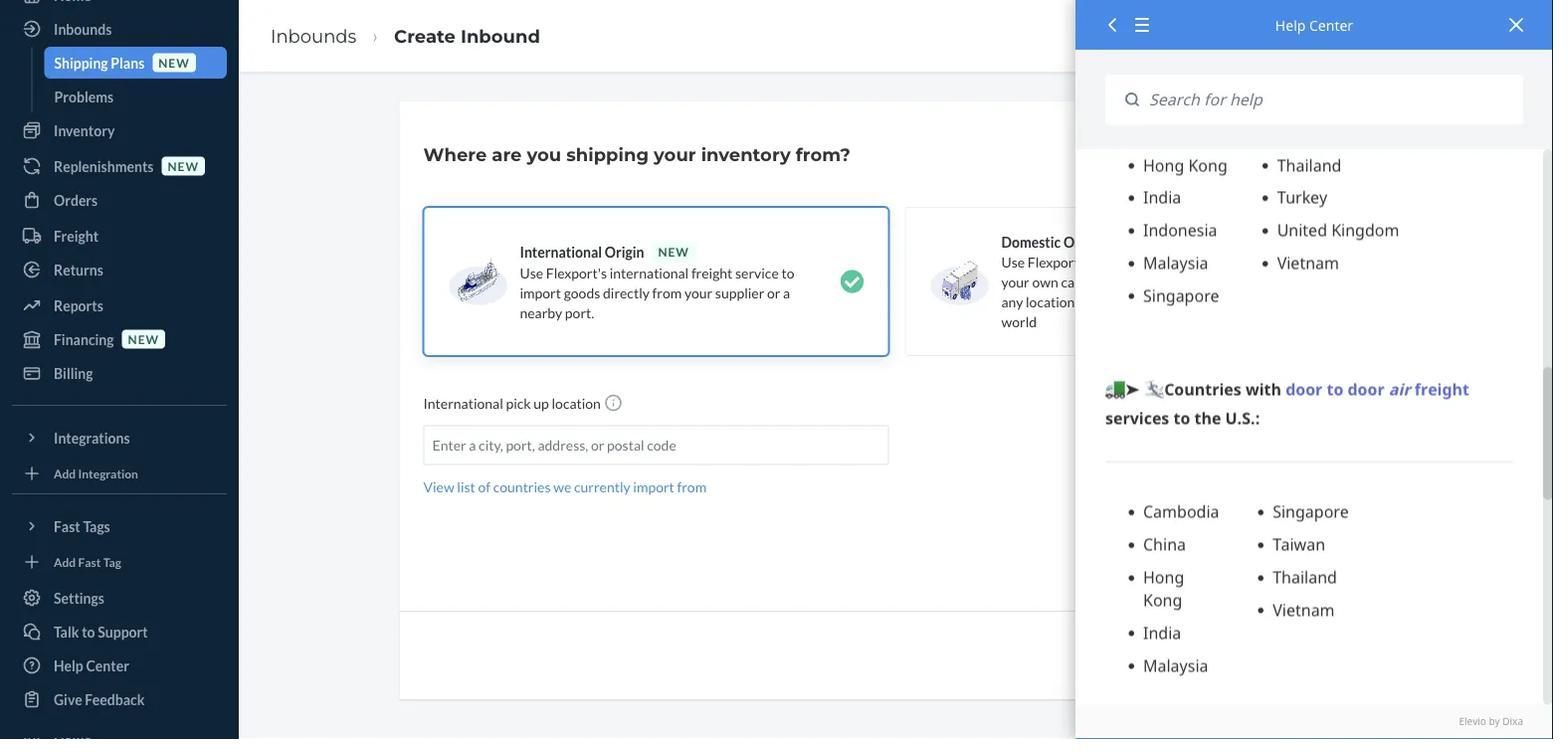 Task type: describe. For each thing, give the bounding box(es) containing it.
check circle image
[[840, 270, 864, 294]]

products
[[1204, 273, 1258, 290]]

list
[[457, 479, 475, 495]]

give feedback button
[[12, 684, 227, 715]]

origin for international
[[605, 243, 644, 260]]

up
[[534, 395, 549, 412]]

elevio
[[1459, 715, 1486, 729]]

you
[[527, 143, 561, 165]]

integration
[[78, 466, 138, 480]]

parcel
[[1124, 293, 1162, 310]]

international origin
[[520, 243, 644, 260]]

1 horizontal spatial inbounds link
[[271, 25, 357, 47]]

plans
[[111, 54, 145, 71]]

billing
[[54, 365, 93, 382]]

1 vertical spatial fast
[[78, 555, 101, 569]]

where
[[423, 143, 487, 165]]

freight link
[[12, 220, 227, 252]]

add integration
[[54, 466, 138, 480]]

of
[[478, 479, 491, 495]]

flexport's
[[546, 264, 607, 281]]

world
[[1001, 313, 1037, 330]]

shipping
[[566, 143, 649, 165]]

by
[[1489, 715, 1500, 729]]

use inside domestic origin use flexport's extensive us trucking network or your own carrier to inbound your products from any location, or ship parcel from anywhere in the world
[[1001, 253, 1025, 270]]

talk to support button
[[12, 616, 227, 648]]

tags
[[83, 518, 110, 535]]

from inside button
[[677, 479, 707, 495]]

a inside use flexport's international freight service to import goods directly from your supplier or a nearby port.
[[783, 284, 790, 301]]

import for from
[[633, 479, 674, 495]]

inventory link
[[12, 114, 227, 146]]

city,
[[479, 437, 503, 454]]

inbound
[[461, 25, 540, 47]]

use flexport's international freight service to import goods directly from your supplier or a nearby port.
[[520, 264, 794, 321]]

countries
[[493, 479, 551, 495]]

talk
[[54, 623, 79, 640]]

port,
[[506, 437, 535, 454]]

problems link
[[44, 81, 227, 112]]

0 horizontal spatial inbounds link
[[12, 13, 227, 45]]

1 vertical spatial help center
[[54, 657, 129, 674]]

financing
[[54, 331, 114, 348]]

port.
[[565, 304, 594, 321]]

create inbound link
[[394, 25, 540, 47]]

view list of countries we currently import from
[[423, 479, 707, 495]]

or left postal at bottom left
[[591, 437, 604, 454]]

0 horizontal spatial help
[[54, 657, 83, 674]]

create
[[394, 25, 456, 47]]

inventory
[[54, 122, 115, 139]]

elevio by dixa link
[[1105, 715, 1523, 729]]

breadcrumbs navigation
[[255, 7, 556, 65]]

to inside domestic origin use flexport's extensive us trucking network or your own carrier to inbound your products from any location, or ship parcel from anywhere in the world
[[1105, 273, 1118, 290]]

international
[[610, 264, 689, 281]]

currently
[[574, 479, 630, 495]]

talk to support
[[54, 623, 148, 640]]

nearby
[[520, 304, 562, 321]]

tag
[[103, 555, 121, 569]]

add fast tag
[[54, 555, 121, 569]]

settings link
[[12, 582, 227, 614]]

or inside use flexport's international freight service to import goods directly from your supplier or a nearby port.
[[767, 284, 780, 301]]

new for replenishments
[[168, 159, 199, 173]]

0 horizontal spatial center
[[86, 657, 129, 674]]

are
[[492, 143, 522, 165]]

inbounds inside breadcrumbs navigation
[[271, 25, 357, 47]]

from right parcel
[[1165, 293, 1194, 310]]

feedback
[[85, 691, 145, 708]]

support
[[98, 623, 148, 640]]

replenishments
[[54, 158, 154, 175]]

service
[[735, 264, 779, 281]]

postal
[[607, 437, 644, 454]]

carrier
[[1061, 273, 1102, 290]]

give feedback
[[54, 691, 145, 708]]

international for international pick up location
[[423, 395, 503, 412]]

orders link
[[12, 184, 227, 216]]

pick
[[506, 395, 531, 412]]

goods
[[564, 284, 600, 301]]

in
[[1260, 293, 1271, 310]]

dixa
[[1503, 715, 1523, 729]]

anywhere
[[1197, 293, 1257, 310]]

address,
[[538, 437, 588, 454]]

enter
[[432, 437, 466, 454]]

view
[[423, 479, 454, 495]]

returns link
[[12, 254, 227, 286]]

import for goods
[[520, 284, 561, 301]]

your right shipping
[[654, 143, 696, 165]]

add integration link
[[12, 462, 227, 486]]

reports
[[54, 297, 103, 314]]

location,
[[1026, 293, 1078, 310]]

directly
[[603, 284, 650, 301]]

from?
[[796, 143, 851, 165]]

settings
[[54, 589, 104, 606]]

shipping plans
[[54, 54, 145, 71]]

fast inside dropdown button
[[54, 518, 80, 535]]

location
[[552, 395, 601, 412]]



Task type: vqa. For each thing, say whether or not it's contained in the screenshot.
"HELP" inside the "Help Center" "link"
no



Task type: locate. For each thing, give the bounding box(es) containing it.
fast tags
[[54, 518, 110, 535]]

or
[[1280, 253, 1293, 270], [767, 284, 780, 301], [1081, 293, 1094, 310], [591, 437, 604, 454]]

a left city,
[[469, 437, 476, 454]]

a right supplier
[[783, 284, 790, 301]]

or down carrier
[[1081, 293, 1094, 310]]

your down the freight
[[684, 284, 712, 301]]

use inside use flexport's international freight service to import goods directly from your supplier or a nearby port.
[[520, 264, 543, 281]]

inbounds
[[54, 20, 112, 37], [271, 25, 357, 47]]

0 horizontal spatial use
[[520, 264, 543, 281]]

inventory
[[701, 143, 791, 165]]

0 vertical spatial add
[[54, 466, 76, 480]]

view list of countries we currently import from button
[[423, 477, 707, 497]]

international up flexport's
[[520, 243, 602, 260]]

help
[[1275, 15, 1306, 34], [54, 657, 83, 674]]

we
[[553, 479, 571, 495]]

import up nearby
[[520, 284, 561, 301]]

from right currently
[[677, 479, 707, 495]]

or down service
[[767, 284, 780, 301]]

billing link
[[12, 357, 227, 389]]

0 vertical spatial international
[[520, 243, 602, 260]]

use
[[1001, 253, 1025, 270], [520, 264, 543, 281]]

1 vertical spatial international
[[423, 395, 503, 412]]

import inside use flexport's international freight service to import goods directly from your supplier or a nearby port.
[[520, 284, 561, 301]]

your up the any
[[1001, 273, 1029, 290]]

your down trucking
[[1173, 273, 1201, 290]]

1 horizontal spatial import
[[633, 479, 674, 495]]

0 horizontal spatial to
[[82, 623, 95, 640]]

international up enter
[[423, 395, 503, 412]]

fast left tag
[[78, 555, 101, 569]]

help center up the give feedback
[[54, 657, 129, 674]]

reports link
[[12, 290, 227, 321]]

2 horizontal spatial to
[[1105, 273, 1118, 290]]

add fast tag link
[[12, 550, 227, 574]]

create inbound
[[394, 25, 540, 47]]

import inside button
[[633, 479, 674, 495]]

origin for domestic
[[1063, 233, 1103, 250]]

center
[[1309, 15, 1353, 34], [86, 657, 129, 674]]

code
[[647, 437, 676, 454]]

add for add integration
[[54, 466, 76, 480]]

give
[[54, 691, 82, 708]]

new for shipping plans
[[158, 55, 190, 70]]

integrations
[[54, 429, 130, 446]]

to right talk
[[82, 623, 95, 640]]

international pick up location
[[423, 395, 604, 412]]

to right service
[[781, 264, 794, 281]]

where are you shipping your inventory from?
[[423, 143, 851, 165]]

from down international
[[652, 284, 682, 301]]

your inside use flexport's international freight service to import goods directly from your supplier or a nearby port.
[[684, 284, 712, 301]]

1 horizontal spatial help center
[[1275, 15, 1353, 34]]

extensive
[[1091, 253, 1149, 270]]

0 horizontal spatial import
[[520, 284, 561, 301]]

flexport's
[[1028, 253, 1088, 270]]

import down code
[[633, 479, 674, 495]]

1 horizontal spatial to
[[781, 264, 794, 281]]

0 vertical spatial center
[[1309, 15, 1353, 34]]

new down reports link
[[128, 332, 159, 346]]

fast
[[54, 518, 80, 535], [78, 555, 101, 569]]

origin up flexport's
[[1063, 233, 1103, 250]]

to inside use flexport's international freight service to import goods directly from your supplier or a nearby port.
[[781, 264, 794, 281]]

add for add fast tag
[[54, 555, 76, 569]]

center down talk to support
[[86, 657, 129, 674]]

from
[[1261, 273, 1291, 290], [652, 284, 682, 301], [1165, 293, 1194, 310], [677, 479, 707, 495]]

origin
[[1063, 233, 1103, 250], [605, 243, 644, 260]]

2 add from the top
[[54, 555, 76, 569]]

1 vertical spatial help
[[54, 657, 83, 674]]

integrations button
[[12, 422, 227, 454]]

new up international
[[658, 244, 689, 259]]

fast left tags
[[54, 518, 80, 535]]

new right plans
[[158, 55, 190, 70]]

add left "integration"
[[54, 466, 76, 480]]

new up orders link
[[168, 159, 199, 173]]

own
[[1032, 273, 1058, 290]]

fast tags button
[[12, 510, 227, 542]]

1 horizontal spatial a
[[783, 284, 790, 301]]

0 horizontal spatial inbounds
[[54, 20, 112, 37]]

0 horizontal spatial international
[[423, 395, 503, 412]]

0 horizontal spatial a
[[469, 437, 476, 454]]

us
[[1152, 253, 1169, 270]]

add up settings
[[54, 555, 76, 569]]

elevio by dixa
[[1459, 715, 1523, 729]]

new
[[158, 55, 190, 70], [168, 159, 199, 173], [658, 244, 689, 259], [128, 332, 159, 346]]

1 horizontal spatial international
[[520, 243, 602, 260]]

0 horizontal spatial help center
[[54, 657, 129, 674]]

enter a city, port, address, or postal code
[[432, 437, 676, 454]]

network
[[1225, 253, 1277, 270]]

use down domestic
[[1001, 253, 1025, 270]]

international
[[520, 243, 602, 260], [423, 395, 503, 412]]

freight
[[54, 227, 99, 244]]

0 vertical spatial help
[[1275, 15, 1306, 34]]

new for financing
[[128, 332, 159, 346]]

trucking
[[1172, 253, 1223, 270]]

help center up search search field
[[1275, 15, 1353, 34]]

0 vertical spatial import
[[520, 284, 561, 301]]

a
[[783, 284, 790, 301], [469, 437, 476, 454]]

help center
[[1275, 15, 1353, 34], [54, 657, 129, 674]]

center up search search field
[[1309, 15, 1353, 34]]

help up give at the left bottom of the page
[[54, 657, 83, 674]]

1 horizontal spatial help
[[1275, 15, 1306, 34]]

returns
[[54, 261, 103, 278]]

domestic
[[1001, 233, 1061, 250]]

from up "the"
[[1261, 273, 1291, 290]]

1 horizontal spatial center
[[1309, 15, 1353, 34]]

1 vertical spatial a
[[469, 437, 476, 454]]

help up search search field
[[1275, 15, 1306, 34]]

orders
[[54, 192, 98, 208]]

to up ship
[[1105, 273, 1118, 290]]

1 vertical spatial add
[[54, 555, 76, 569]]

help center link
[[12, 650, 227, 682]]

1 horizontal spatial use
[[1001, 253, 1025, 270]]

1 add from the top
[[54, 466, 76, 480]]

add
[[54, 466, 76, 480], [54, 555, 76, 569]]

any
[[1001, 293, 1023, 310]]

the
[[1274, 293, 1294, 310]]

ship
[[1097, 293, 1122, 310]]

1 horizontal spatial origin
[[1063, 233, 1103, 250]]

origin inside domestic origin use flexport's extensive us trucking network or your own carrier to inbound your products from any location, or ship parcel from anywhere in the world
[[1063, 233, 1103, 250]]

Search search field
[[1139, 75, 1523, 125]]

0 vertical spatial help center
[[1275, 15, 1353, 34]]

0 vertical spatial a
[[783, 284, 790, 301]]

0 horizontal spatial origin
[[605, 243, 644, 260]]

new for international origin
[[658, 244, 689, 259]]

freight
[[691, 264, 733, 281]]

to inside button
[[82, 623, 95, 640]]

inbound
[[1121, 273, 1171, 290]]

1 horizontal spatial inbounds
[[271, 25, 357, 47]]

from inside use flexport's international freight service to import goods directly from your supplier or a nearby port.
[[652, 284, 682, 301]]

or right network at the right
[[1280, 253, 1293, 270]]

1 vertical spatial import
[[633, 479, 674, 495]]

supplier
[[715, 284, 764, 301]]

use up nearby
[[520, 264, 543, 281]]

problems
[[54, 88, 114, 105]]

0 vertical spatial fast
[[54, 518, 80, 535]]

origin up international
[[605, 243, 644, 260]]

import
[[520, 284, 561, 301], [633, 479, 674, 495]]

1 vertical spatial center
[[86, 657, 129, 674]]

international for international origin
[[520, 243, 602, 260]]



